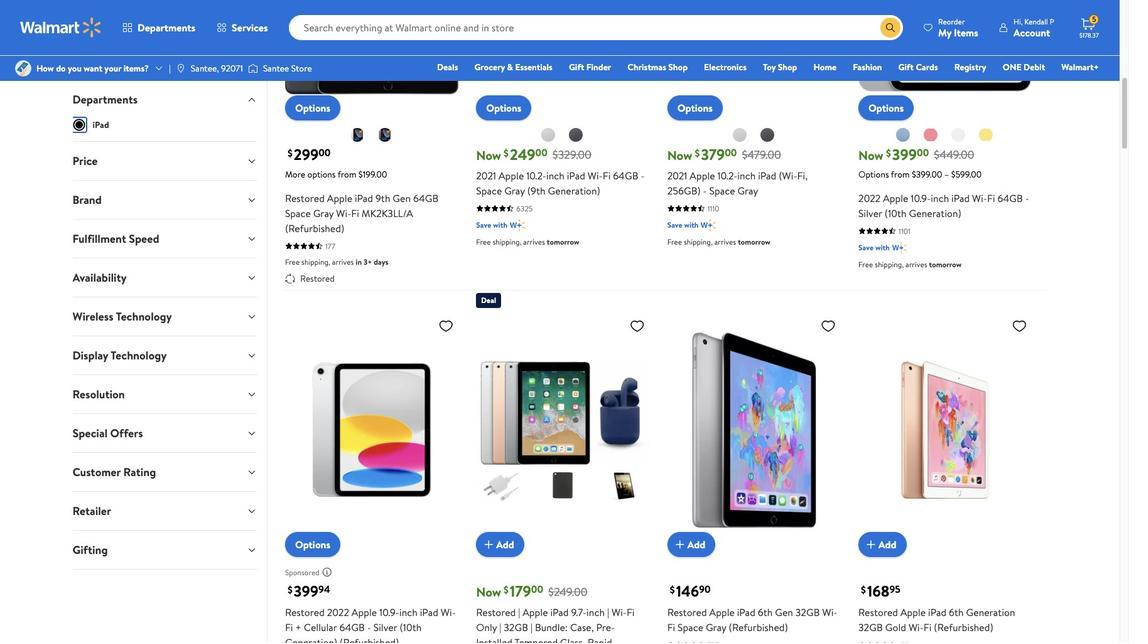 Task type: locate. For each thing, give the bounding box(es) containing it.
 image
[[15, 60, 31, 77], [248, 62, 258, 75]]

1 2021 from the left
[[476, 169, 496, 183]]

silver image up $199.00
[[350, 127, 365, 142]]

$249.00
[[548, 585, 588, 600]]

free shipping, arrives tomorrow
[[476, 237, 579, 247], [667, 237, 771, 247], [859, 259, 962, 270]]

add button up 179 at the left of page
[[476, 533, 524, 558]]

now $ 179 00 $249.00 restored | apple ipad 9.7-inch | wi-fi only | 32gb | bundle: case, pre- installed tempered glass, rap
[[476, 581, 648, 644]]

$ 168 95
[[861, 581, 901, 602]]

32gb inside the restored apple ipad 6th gen 32gb wi- fi space gray (refurbished)
[[796, 606, 820, 620]]

blue image
[[896, 127, 911, 142]]

space inside the restored apple ipad 6th gen 32gb wi- fi space gray (refurbished)
[[678, 621, 704, 635]]

0 horizontal spatial generation)
[[285, 636, 337, 644]]

0 vertical spatial (10th
[[885, 206, 907, 220]]

0 horizontal spatial add to cart image
[[481, 538, 496, 553]]

departments up items?
[[138, 21, 195, 35]]

services
[[232, 21, 268, 35]]

ipad inside now $ 249 00 $329.00 2021 apple 10.2-inch ipad wi-fi 64gb - space gray (9th generation)
[[567, 169, 585, 183]]

1 horizontal spatial free shipping, arrives tomorrow
[[667, 237, 771, 247]]

technology down wireless technology
[[111, 348, 167, 364]]

add up 179 at the left of page
[[496, 538, 514, 552]]

1 horizontal spatial gift
[[898, 61, 914, 73]]

space
[[476, 184, 502, 198], [709, 184, 735, 198], [285, 206, 311, 220], [678, 621, 704, 635]]

walmart plus image down 1110
[[701, 219, 716, 232]]

technology
[[116, 309, 172, 325], [111, 348, 167, 364]]

walmart plus image
[[510, 219, 525, 232]]

now for 379
[[667, 147, 692, 164]]

1 shop from the left
[[668, 61, 688, 73]]

fashion link
[[847, 60, 888, 74]]

10.2- up the (9th
[[526, 169, 546, 183]]

| up installed
[[499, 621, 501, 635]]

space up 1110
[[709, 184, 735, 198]]

technology for wireless technology
[[116, 309, 172, 325]]

clear search field text image
[[866, 22, 876, 32]]

$ inside the $ 168 95
[[861, 584, 866, 598]]

1 add to cart image from the left
[[481, 538, 496, 553]]

one debit
[[1003, 61, 1045, 73]]

pre-
[[596, 621, 615, 635]]

10.2- inside now $ 379 00 $479.00 2021 apple 10.2-inch ipad (wi-fi, 256gb) - space gray
[[718, 169, 738, 183]]

0 horizontal spatial save with
[[476, 220, 508, 230]]

0 vertical spatial generation)
[[548, 184, 600, 198]]

silver image up $329.00
[[541, 127, 556, 142]]

399 down sponsored
[[294, 581, 318, 602]]

shop right christmas
[[668, 61, 688, 73]]

save for 379
[[667, 220, 683, 230]]

32gb
[[796, 606, 820, 620], [504, 621, 528, 635], [859, 621, 883, 635]]

now inside now $ 249 00 $329.00 2021 apple 10.2-inch ipad wi-fi 64gb - space gray (9th generation)
[[476, 147, 501, 164]]

add button up the $ 168 95
[[859, 533, 907, 558]]

0 vertical spatial 2022
[[859, 191, 881, 205]]

6th for 168
[[949, 606, 964, 620]]

save with
[[476, 220, 508, 230], [667, 220, 699, 230], [859, 242, 890, 253]]

free shipping, arrives tomorrow for 379
[[667, 237, 771, 247]]

1 horizontal spatial add
[[688, 538, 705, 552]]

2 horizontal spatial generation)
[[909, 206, 961, 220]]

tempered
[[515, 636, 558, 644]]

add up 95
[[879, 538, 897, 552]]

options up sponsored
[[295, 538, 330, 552]]

(refurbished) inside the restored apple ipad 6th gen 32gb wi- fi space gray (refurbished)
[[729, 621, 788, 635]]

399
[[892, 144, 917, 165], [294, 581, 318, 602]]

arrives left in
[[332, 257, 354, 267]]

0 horizontal spatial  image
[[15, 60, 31, 77]]

space left the (9th
[[476, 184, 502, 198]]

2022 down now $ 399 00 $449.00 options from $399.00 – $599.00
[[859, 191, 881, 205]]

2021 for 379
[[667, 169, 687, 183]]

restored inside now $ 179 00 $249.00 restored | apple ipad 9.7-inch | wi-fi only | 32gb | bundle: case, pre- installed tempered glass, rap
[[476, 606, 516, 620]]

shipping, down 1110
[[684, 237, 713, 247]]

 image
[[176, 63, 186, 73]]

$ inside now $ 249 00 $329.00 2021 apple 10.2-inch ipad wi-fi 64gb - space gray (9th generation)
[[504, 146, 509, 160]]

gray inside now $ 379 00 $479.00 2021 apple 10.2-inch ipad (wi-fi, 256gb) - space gray
[[738, 184, 758, 198]]

gen
[[393, 191, 411, 205], [775, 606, 793, 620]]

inch
[[546, 169, 565, 183], [738, 169, 756, 183], [931, 191, 949, 205], [399, 606, 418, 620], [587, 606, 605, 620]]

wireless technology tab
[[62, 298, 267, 336]]

00 inside now $ 179 00 $249.00 restored | apple ipad 9.7-inch | wi-fi only | 32gb | bundle: case, pre- installed tempered glass, rap
[[531, 583, 543, 597]]

want
[[84, 62, 102, 75]]

options link up blue 'icon'
[[859, 95, 914, 120]]

options for $329.00
[[486, 101, 522, 115]]

0 horizontal spatial add
[[496, 538, 514, 552]]

restored inside the restored apple ipad 6th gen 32gb wi- fi space gray (refurbished)
[[667, 606, 707, 620]]

1 space gray image from the left
[[378, 127, 393, 142]]

shipping, for 299
[[302, 257, 330, 267]]

departments down your
[[73, 92, 138, 107]]

1 gift from the left
[[569, 61, 584, 73]]

1 vertical spatial (10th
[[400, 621, 422, 635]]

1 6th from the left
[[758, 606, 773, 620]]

2021 inside now $ 379 00 $479.00 2021 apple 10.2-inch ipad (wi-fi, 256gb) - space gray
[[667, 169, 687, 183]]

walmart plus image down 1101
[[892, 242, 907, 254]]

inch inside now $ 379 00 $479.00 2021 apple 10.2-inch ipad (wi-fi, 256gb) - space gray
[[738, 169, 756, 183]]

gifting button
[[62, 531, 267, 570]]

tomorrow
[[547, 237, 579, 247], [738, 237, 771, 247], [929, 259, 962, 270]]

options link for $479.00
[[667, 95, 723, 120]]

restored up '+' at the left bottom of page
[[285, 606, 325, 620]]

now inside now $ 179 00 $249.00 restored | apple ipad 9.7-inch | wi-fi only | 32gb | bundle: case, pre- installed tempered glass, rap
[[476, 584, 501, 601]]

2 space gray image from the left
[[569, 127, 584, 142]]

restored for restored
[[300, 272, 335, 285]]

3 add from the left
[[879, 538, 897, 552]]

1 vertical spatial 10.9-
[[379, 606, 399, 620]]

1101
[[899, 226, 911, 237]]

options up blue 'icon'
[[869, 101, 904, 115]]

options link down &
[[476, 95, 532, 120]]

ipad inside restored 2022 apple 10.9-inch ipad wi- fi + cellular 64gb - silver (10th generation) (refurbished)
[[420, 606, 438, 620]]

items?
[[124, 62, 149, 75]]

1 silver image from the left
[[350, 127, 365, 142]]

1 horizontal spatial 2022
[[859, 191, 881, 205]]

gift left cards
[[898, 61, 914, 73]]

restored apple ipad 6th gen 32gb wi- fi space gray (refurbished)
[[667, 606, 838, 635]]

walmart+
[[1062, 61, 1099, 73]]

0 horizontal spatial space gray image
[[378, 127, 393, 142]]

shipping, down 1101
[[875, 259, 904, 270]]

0 vertical spatial silver
[[859, 206, 882, 220]]

now for 179
[[476, 584, 501, 601]]

save with for 379
[[667, 220, 699, 230]]

1 vertical spatial generation)
[[909, 206, 961, 220]]

add to favorites list, restored | apple ipad 9.7-inch | wi-fi only | 32gb | bundle: case, pre-installed tempered glass, rapid charger, bluetooth/wireless airbuds by certified 2 day express image
[[630, 318, 645, 334]]

wi- inside the restored apple ipad 6th gen 32gb wi- fi space gray (refurbished)
[[822, 606, 838, 620]]

restored down 'more'
[[285, 191, 325, 205]]

options down &
[[486, 101, 522, 115]]

price
[[73, 153, 98, 169]]

space down $ 146 90
[[678, 621, 704, 635]]

2021 apple 10.2-inch ipad (wi-fi, 256gb) - space gray image
[[667, 0, 841, 110]]

restored down "146" at the bottom right
[[667, 606, 707, 620]]

1 horizontal spatial 10.2-
[[718, 169, 738, 183]]

00 left $249.00
[[531, 583, 543, 597]]

options link for 299
[[285, 95, 340, 120]]

add button for 168
[[859, 533, 907, 558]]

inch inside now $ 249 00 $329.00 2021 apple 10.2-inch ipad wi-fi 64gb - space gray (9th generation)
[[546, 169, 565, 183]]

silver image left space gray icon
[[732, 127, 747, 142]]

options for $449.00
[[869, 101, 904, 115]]

00 left $329.00
[[535, 146, 548, 160]]

$ inside $ 299 00
[[288, 146, 293, 160]]

free
[[476, 237, 491, 247], [667, 237, 682, 247], [285, 257, 300, 267], [859, 259, 873, 270]]

options link up 379
[[667, 95, 723, 120]]

00 down the pink image
[[917, 146, 929, 160]]

with
[[493, 220, 508, 230], [684, 220, 699, 230], [876, 242, 890, 253]]

ipad inside "restored apple ipad 6th generation 32gb gold wi-fi (refurbished)"
[[928, 606, 947, 620]]

00 inside now $ 399 00 $449.00 options from $399.00 – $599.00
[[917, 146, 929, 160]]

apple inside restored 2022 apple 10.9-inch ipad wi- fi + cellular 64gb - silver (10th generation) (refurbished)
[[352, 606, 377, 620]]

0 vertical spatial 10.9-
[[911, 191, 931, 205]]

gold
[[885, 621, 906, 635]]

walmart plus image
[[701, 219, 716, 232], [892, 242, 907, 254]]

 image right 92071
[[248, 62, 258, 75]]

shop for christmas shop
[[668, 61, 688, 73]]

display
[[73, 348, 108, 364]]

2 from from the left
[[891, 168, 910, 181]]

2021 for 249
[[476, 169, 496, 183]]

apple inside now $ 179 00 $249.00 restored | apple ipad 9.7-inch | wi-fi only | 32gb | bundle: case, pre- installed tempered glass, rap
[[523, 606, 548, 620]]

00 left $479.00
[[725, 146, 737, 160]]

1 horizontal spatial gen
[[775, 606, 793, 620]]

options down store
[[295, 101, 330, 115]]

departments inside "tab"
[[73, 92, 138, 107]]

grocery & essentials link
[[469, 60, 558, 74]]

0 horizontal spatial from
[[338, 168, 356, 181]]

add to favorites list, restored 2022 apple 10.9-inch ipad wi-fi + cellular 64gb - silver (10th generation) (refurbished) image
[[439, 318, 454, 334]]

0 vertical spatial departments
[[138, 21, 195, 35]]

$ inside the $ 399 94
[[288, 584, 293, 598]]

space gray image
[[760, 127, 775, 142]]

1 vertical spatial departments
[[73, 92, 138, 107]]

1 horizontal spatial 32gb
[[796, 606, 820, 620]]

special offers
[[73, 426, 143, 442]]

arrives
[[523, 237, 545, 247], [715, 237, 736, 247], [332, 257, 354, 267], [906, 259, 927, 270]]

0 horizontal spatial (10th
[[400, 621, 422, 635]]

add to favorites list, restored apple ipad 6th gen 32gb wi-fi space gray (refurbished) image
[[821, 318, 836, 334]]

customer
[[73, 465, 121, 480]]

$479.00
[[742, 147, 781, 163]]

3 silver image from the left
[[732, 127, 747, 142]]

resolution tab
[[62, 376, 267, 414]]

do
[[56, 62, 66, 75]]

2 vertical spatial generation)
[[285, 636, 337, 644]]

 image for santee store
[[248, 62, 258, 75]]

christmas
[[628, 61, 666, 73]]

space down 'more'
[[285, 206, 311, 220]]

departments button up items?
[[112, 13, 206, 43]]

arrives down walmart plus icon
[[523, 237, 545, 247]]

restored apple ipad 9th gen 64gb space gray wi-fi mk2k3ll/a (refurbished)
[[285, 191, 439, 235]]

gen inside the restored apple ipad 6th gen 32gb wi- fi space gray (refurbished)
[[775, 606, 793, 620]]

items
[[954, 25, 978, 39]]

1 vertical spatial silver
[[374, 621, 397, 635]]

0 horizontal spatial gen
[[393, 191, 411, 205]]

restored inside restored 2022 apple 10.9-inch ipad wi- fi + cellular 64gb - silver (10th generation) (refurbished)
[[285, 606, 325, 620]]

1 horizontal spatial  image
[[248, 62, 258, 75]]

shop
[[668, 61, 688, 73], [778, 61, 797, 73]]

(10th inside restored 2022 apple 10.9-inch ipad wi- fi + cellular 64gb - silver (10th generation) (refurbished)
[[400, 621, 422, 635]]

wi- inside now $ 249 00 $329.00 2021 apple 10.2-inch ipad wi-fi 64gb - space gray (9th generation)
[[588, 169, 603, 183]]

0 horizontal spatial with
[[493, 220, 508, 230]]

options up 379
[[677, 101, 713, 115]]

options link down store
[[285, 95, 340, 120]]

0 horizontal spatial tomorrow
[[547, 237, 579, 247]]

restored 2022 apple 10.9-inch ipad wi- fi + cellular 64gb - silver (10th generation) (refurbished)
[[285, 606, 456, 644]]

0 horizontal spatial 399
[[294, 581, 318, 602]]

1 horizontal spatial tomorrow
[[738, 237, 771, 247]]

now $ 399 00 $449.00 options from $399.00 – $599.00
[[859, 144, 982, 181]]

shipping,
[[493, 237, 522, 247], [684, 237, 713, 247], [302, 257, 330, 267], [875, 259, 904, 270]]

display technology
[[73, 348, 167, 364]]

ipad inside restored apple ipad 9th gen 64gb space gray wi-fi mk2k3ll/a (refurbished)
[[355, 191, 373, 205]]

2 add button from the left
[[667, 533, 716, 558]]

- inside now $ 379 00 $479.00 2021 apple 10.2-inch ipad (wi-fi, 256gb) - space gray
[[703, 184, 707, 198]]

1 vertical spatial gen
[[775, 606, 793, 620]]

0 horizontal spatial shop
[[668, 61, 688, 73]]

add up 90
[[688, 538, 705, 552]]

display technology tab
[[62, 337, 267, 375]]

1 10.2- from the left
[[526, 169, 546, 183]]

technology inside 'wireless technology' dropdown button
[[116, 309, 172, 325]]

generation)
[[548, 184, 600, 198], [909, 206, 961, 220], [285, 636, 337, 644]]

from left the $399.00
[[891, 168, 910, 181]]

1 vertical spatial walmart plus image
[[892, 242, 907, 254]]

0 vertical spatial 399
[[892, 144, 917, 165]]

shipping, down walmart plus icon
[[493, 237, 522, 247]]

free shipping, arrives in 3+ days
[[285, 257, 388, 267]]

1 horizontal spatial (10th
[[885, 206, 907, 220]]

restored apple ipad 6th generation 32gb gold wi-fi (refurbished) image
[[859, 313, 1032, 548]]

fashion
[[853, 61, 882, 73]]

64gb inside 2022 apple 10.9-inch ipad wi-fi 64gb - silver (10th generation)
[[998, 191, 1023, 205]]

2 shop from the left
[[778, 61, 797, 73]]

10.2- down 379
[[718, 169, 738, 183]]

silver image for 299
[[350, 127, 365, 142]]

arrives down 1101
[[906, 259, 927, 270]]

0 horizontal spatial add button
[[476, 533, 524, 558]]

1 horizontal spatial add button
[[667, 533, 716, 558]]

1 vertical spatial technology
[[111, 348, 167, 364]]

home
[[814, 61, 837, 73]]

gift finder link
[[563, 60, 617, 74]]

hi, kendall p account
[[1014, 16, 1055, 39]]

2022 up cellular
[[327, 606, 349, 620]]

add to cart image
[[481, 538, 496, 553], [672, 538, 688, 553]]

32gb inside "restored apple ipad 6th generation 32gb gold wi-fi (refurbished)"
[[859, 621, 883, 635]]

apple inside restored apple ipad 9th gen 64gb space gray wi-fi mk2k3ll/a (refurbished)
[[327, 191, 352, 205]]

retailer
[[73, 504, 111, 519]]

your
[[104, 62, 121, 75]]

inch inside restored 2022 apple 10.9-inch ipad wi- fi + cellular 64gb - silver (10th generation) (refurbished)
[[399, 606, 418, 620]]

2 silver image from the left
[[541, 127, 556, 142]]

fi inside "restored apple ipad 6th generation 32gb gold wi-fi (refurbished)"
[[924, 621, 932, 635]]

Walmart Site-Wide search field
[[289, 15, 903, 40]]

gray down $479.00
[[738, 184, 758, 198]]

10.9- inside 2022 apple 10.9-inch ipad wi-fi 64gb - silver (10th generation)
[[911, 191, 931, 205]]

0 vertical spatial walmart plus image
[[701, 219, 716, 232]]

technology down availability tab
[[116, 309, 172, 325]]

shop right toy at the top right of the page
[[778, 61, 797, 73]]

1 horizontal spatial space gray image
[[569, 127, 584, 142]]

5
[[1092, 14, 1096, 25]]

Search search field
[[289, 15, 903, 40]]

from right options
[[338, 168, 356, 181]]

departments tab
[[62, 80, 267, 119]]

inch inside 2022 apple 10.9-inch ipad wi-fi 64gb - silver (10th generation)
[[931, 191, 949, 205]]

technology inside the display technology dropdown button
[[111, 348, 167, 364]]

gray up 6325
[[504, 184, 525, 198]]

shipping, down 177
[[302, 257, 330, 267]]

2 2021 from the left
[[667, 169, 687, 183]]

ipad inside now $ 179 00 $249.00 restored | apple ipad 9.7-inch | wi-fi only | 32gb | bundle: case, pre- installed tempered glass, rap
[[550, 606, 569, 620]]

4 silver image from the left
[[951, 127, 966, 142]]

deals link
[[431, 60, 464, 74]]

1 horizontal spatial generation)
[[548, 184, 600, 198]]

1 horizontal spatial save with
[[667, 220, 699, 230]]

silver image up $449.00
[[951, 127, 966, 142]]

silver inside restored 2022 apple 10.9-inch ipad wi- fi + cellular 64gb - silver (10th generation) (refurbished)
[[374, 621, 397, 635]]

gen inside restored apple ipad 9th gen 64gb space gray wi-fi mk2k3ll/a (refurbished)
[[393, 191, 411, 205]]

departments button
[[112, 13, 206, 43], [62, 80, 267, 119]]

gray down 90
[[706, 621, 726, 635]]

00 up options
[[319, 146, 331, 160]]

restored inside "restored apple ipad 6th generation 32gb gold wi-fi (refurbished)"
[[859, 606, 898, 620]]

2 horizontal spatial tomorrow
[[929, 259, 962, 270]]

generation) down cellular
[[285, 636, 337, 644]]

silver image for $329.00
[[541, 127, 556, 142]]

- inside 2022 apple 10.9-inch ipad wi-fi 64gb - silver (10th generation)
[[1025, 191, 1029, 205]]

free for $479.00
[[667, 237, 682, 247]]

ad disclaimer and feedback image
[[322, 568, 332, 578]]

restored apple ipad 9th gen 64gb space gray wi-fi mk2k3ll/a (refurbished) image
[[285, 0, 459, 110]]

restored down free shipping, arrives in 3+ days at the left
[[300, 272, 335, 285]]

availability tab
[[62, 259, 267, 297]]

2 horizontal spatial free shipping, arrives tomorrow
[[859, 259, 962, 270]]

0 horizontal spatial 2021
[[476, 169, 496, 183]]

0 horizontal spatial walmart plus image
[[701, 219, 716, 232]]

space gray image up $329.00
[[569, 127, 584, 142]]

2 add to cart image from the left
[[672, 538, 688, 553]]

gift
[[569, 61, 584, 73], [898, 61, 914, 73]]

1 horizontal spatial from
[[891, 168, 910, 181]]

2 horizontal spatial add
[[879, 538, 897, 552]]

add to cart image for the restored apple ipad 6th gen 32gb wi-fi space gray (refurbished) image
[[672, 538, 688, 553]]

gen for (refurbished)
[[775, 606, 793, 620]]

space gray image up $199.00
[[378, 127, 393, 142]]

gift left finder
[[569, 61, 584, 73]]

$
[[288, 146, 293, 160], [504, 146, 509, 160], [695, 146, 700, 160], [886, 146, 891, 160], [288, 584, 293, 598], [504, 584, 509, 598], [670, 584, 675, 598], [861, 584, 866, 598]]

2022 apple 10.9-inch ipad wi-fi 64gb - silver (10th generation) image
[[859, 0, 1032, 110]]

options link for $449.00
[[859, 95, 914, 120]]

0 vertical spatial gen
[[393, 191, 411, 205]]

free shipping, arrives tomorrow down 1110
[[667, 237, 771, 247]]

0 horizontal spatial free shipping, arrives tomorrow
[[476, 237, 579, 247]]

free shipping, arrives tomorrow for 249
[[476, 237, 579, 247]]

2 add from the left
[[688, 538, 705, 552]]

00 inside now $ 249 00 $329.00 2021 apple 10.2-inch ipad wi-fi 64gb - space gray (9th generation)
[[535, 146, 548, 160]]

32gb inside now $ 179 00 $249.00 restored | apple ipad 9.7-inch | wi-fi only | 32gb | bundle: case, pre- installed tempered glass, rap
[[504, 621, 528, 635]]

00 inside $ 299 00
[[319, 146, 331, 160]]

(10th inside 2022 apple 10.9-inch ipad wi-fi 64gb - silver (10th generation)
[[885, 206, 907, 220]]

add
[[496, 538, 514, 552], [688, 538, 705, 552], [879, 538, 897, 552]]

arrives for $329.00
[[523, 237, 545, 247]]

brand
[[73, 192, 102, 208]]

3 add button from the left
[[859, 533, 907, 558]]

add button up $ 146 90
[[667, 533, 716, 558]]

0 horizontal spatial 2022
[[327, 606, 349, 620]]

2 6th from the left
[[949, 606, 964, 620]]

 image left how at the left of the page
[[15, 60, 31, 77]]

0 horizontal spatial save
[[476, 220, 491, 230]]

generation) up 1101
[[909, 206, 961, 220]]

wi- inside restored 2022 apple 10.9-inch ipad wi- fi + cellular 64gb - silver (10th generation) (refurbished)
[[441, 606, 456, 620]]

0 vertical spatial technology
[[116, 309, 172, 325]]

account
[[1014, 25, 1050, 39]]

gray up 177
[[313, 206, 334, 220]]

generation) down $329.00
[[548, 184, 600, 198]]

hi,
[[1014, 16, 1023, 27]]

0 horizontal spatial gift
[[569, 61, 584, 73]]

1 horizontal spatial shop
[[778, 61, 797, 73]]

fi inside restored apple ipad 9th gen 64gb space gray wi-fi mk2k3ll/a (refurbished)
[[351, 206, 359, 220]]

1 from from the left
[[338, 168, 356, 181]]

10.2- for 249
[[526, 169, 546, 183]]

1 vertical spatial departments button
[[62, 80, 267, 119]]

1 horizontal spatial with
[[684, 220, 699, 230]]

0 horizontal spatial 10.9-
[[379, 606, 399, 620]]

departments button down items?
[[62, 80, 267, 119]]

electronics
[[704, 61, 747, 73]]

1 horizontal spatial save
[[667, 220, 683, 230]]

add to cart image for restored | apple ipad 9.7-inch | wi-fi only | 32gb | bundle: case, pre-installed tempered glass, rapid charger, bluetooth/wireless airbuds by certified 2 day express image
[[481, 538, 496, 553]]

2 horizontal spatial add button
[[859, 533, 907, 558]]

2022
[[859, 191, 881, 205], [327, 606, 349, 620]]

94
[[318, 583, 330, 597]]

gifting tab
[[62, 531, 267, 570]]

departments
[[138, 21, 195, 35], [73, 92, 138, 107]]

p
[[1050, 16, 1055, 27]]

options left the $399.00
[[859, 168, 889, 181]]

6th inside the restored apple ipad 6th gen 32gb wi- fi space gray (refurbished)
[[758, 606, 773, 620]]

silver image
[[350, 127, 365, 142], [541, 127, 556, 142], [732, 127, 747, 142], [951, 127, 966, 142]]

options link up sponsored
[[285, 533, 340, 558]]

christmas shop link
[[622, 60, 693, 74]]

10.2- for 379
[[718, 169, 738, 183]]

add to favorites list, restored apple ipad 6th generation 32gb gold wi-fi (refurbished) image
[[1012, 318, 1027, 334]]

space inside now $ 379 00 $479.00 2021 apple 10.2-inch ipad (wi-fi, 256gb) - space gray
[[709, 184, 735, 198]]

space gray image
[[378, 127, 393, 142], [569, 127, 584, 142]]

free shipping, arrives tomorrow down walmart plus icon
[[476, 237, 579, 247]]

399 down blue 'icon'
[[892, 144, 917, 165]]

0 horizontal spatial 6th
[[758, 606, 773, 620]]

restored up only
[[476, 606, 516, 620]]

fi inside 2022 apple 10.9-inch ipad wi-fi 64gb - silver (10th generation)
[[987, 191, 995, 205]]

2 horizontal spatial 32gb
[[859, 621, 883, 635]]

6th inside "restored apple ipad 6th generation 32gb gold wi-fi (refurbished)"
[[949, 606, 964, 620]]

one
[[1003, 61, 1022, 73]]

0 horizontal spatial silver
[[374, 621, 397, 635]]

restored for restored apple ipad 9th gen 64gb space gray wi-fi mk2k3ll/a (refurbished)
[[285, 191, 325, 205]]

1 horizontal spatial 10.9-
[[911, 191, 931, 205]]

add button
[[476, 533, 524, 558], [667, 533, 716, 558], [859, 533, 907, 558]]

restored down 168
[[859, 606, 898, 620]]

1 horizontal spatial add to cart image
[[672, 538, 688, 553]]

1 horizontal spatial 2021
[[667, 169, 687, 183]]

00 for 249
[[535, 146, 548, 160]]

00
[[319, 146, 331, 160], [535, 146, 548, 160], [725, 146, 737, 160], [917, 146, 929, 160], [531, 583, 543, 597]]

add for 168
[[879, 538, 897, 552]]

free shipping, arrives tomorrow down 1101
[[859, 259, 962, 270]]

2 10.2- from the left
[[718, 169, 738, 183]]

$ inside now $ 379 00 $479.00 2021 apple 10.2-inch ipad (wi-fi, 256gb) - space gray
[[695, 146, 700, 160]]

1 horizontal spatial 399
[[892, 144, 917, 165]]

1 vertical spatial 2022
[[327, 606, 349, 620]]

now inside now $ 379 00 $479.00 2021 apple 10.2-inch ipad (wi-fi, 256gb) - space gray
[[667, 147, 692, 164]]

0 horizontal spatial 32gb
[[504, 621, 528, 635]]

0 horizontal spatial 10.2-
[[526, 169, 546, 183]]

customer rating button
[[62, 453, 267, 492]]

2 gift from the left
[[898, 61, 914, 73]]

more
[[285, 168, 305, 181]]

yellow image
[[979, 127, 994, 142]]

apple inside the restored apple ipad 6th gen 32gb wi- fi space gray (refurbished)
[[709, 606, 735, 620]]

restored inside restored apple ipad 9th gen 64gb space gray wi-fi mk2k3ll/a (refurbished)
[[285, 191, 325, 205]]

registry
[[954, 61, 987, 73]]

1 horizontal spatial 6th
[[949, 606, 964, 620]]

(refurbished) inside restored apple ipad 9th gen 64gb space gray wi-fi mk2k3ll/a (refurbished)
[[285, 222, 344, 235]]

space inside restored apple ipad 9th gen 64gb space gray wi-fi mk2k3ll/a (refurbished)
[[285, 206, 311, 220]]

arrives down 1110
[[715, 237, 736, 247]]

add for 146
[[688, 538, 705, 552]]

1 horizontal spatial silver
[[859, 206, 882, 220]]

10.2- inside now $ 249 00 $329.00 2021 apple 10.2-inch ipad wi-fi 64gb - space gray (9th generation)
[[526, 169, 546, 183]]

apple
[[499, 169, 524, 183], [690, 169, 715, 183], [327, 191, 352, 205], [883, 191, 909, 205], [352, 606, 377, 620], [523, 606, 548, 620], [709, 606, 735, 620], [901, 606, 926, 620]]

399 inside now $ 399 00 $449.00 options from $399.00 – $599.00
[[892, 144, 917, 165]]

fulfillment speed
[[73, 231, 159, 247]]

santee,
[[191, 62, 219, 75]]

ipad inside now $ 379 00 $479.00 2021 apple 10.2-inch ipad (wi-fi, 256gb) - space gray
[[758, 169, 776, 183]]



Task type: describe. For each thing, give the bounding box(es) containing it.
00 for 179
[[531, 583, 543, 597]]

resolution button
[[62, 376, 267, 414]]

options link for 399
[[285, 533, 340, 558]]

retailer button
[[62, 492, 267, 531]]

fi inside restored 2022 apple 10.9-inch ipad wi- fi + cellular 64gb - silver (10th generation) (refurbished)
[[285, 621, 293, 635]]

price button
[[62, 142, 267, 180]]

64gb inside now $ 249 00 $329.00 2021 apple 10.2-inch ipad wi-fi 64gb - space gray (9th generation)
[[613, 169, 638, 183]]

options link for $329.00
[[476, 95, 532, 120]]

free for $329.00
[[476, 237, 491, 247]]

gift finder
[[569, 61, 611, 73]]

apple inside 2022 apple 10.9-inch ipad wi-fi 64gb - silver (10th generation)
[[883, 191, 909, 205]]

(wi-
[[779, 169, 797, 183]]

wi- inside restored apple ipad 9th gen 64gb space gray wi-fi mk2k3ll/a (refurbished)
[[336, 206, 351, 220]]

options for $479.00
[[677, 101, 713, 115]]

(refurbished) inside "restored apple ipad 6th generation 32gb gold wi-fi (refurbished)"
[[934, 621, 994, 635]]

9th
[[376, 191, 390, 205]]

pink image
[[923, 127, 938, 142]]

restored for restored 2022 apple 10.9-inch ipad wi- fi + cellular 64gb - silver (10th generation) (refurbished)
[[285, 606, 325, 620]]

| up tempered
[[531, 621, 533, 635]]

$329.00
[[553, 147, 592, 163]]

tomorrow for 249
[[547, 237, 579, 247]]

toy
[[763, 61, 776, 73]]

$ 299 00
[[288, 144, 331, 165]]

search icon image
[[886, 23, 896, 33]]

9.7-
[[571, 606, 587, 620]]

finder
[[586, 61, 611, 73]]

$399.00
[[912, 168, 942, 181]]

space gray image for $329.00
[[569, 127, 584, 142]]

(9th
[[527, 184, 546, 198]]

restored apple ipad 6th gen 32gb wi-fi space gray (refurbished) image
[[667, 313, 841, 548]]

save for 249
[[476, 220, 491, 230]]

146
[[676, 581, 699, 602]]

brand button
[[62, 181, 267, 219]]

2 horizontal spatial with
[[876, 242, 890, 253]]

$ inside now $ 179 00 $249.00 restored | apple ipad 9.7-inch | wi-fi only | 32gb | bundle: case, pre- installed tempered glass, rap
[[504, 584, 509, 598]]

walmart image
[[20, 18, 102, 38]]

more options from $199.00
[[285, 168, 387, 181]]

wireless technology
[[73, 309, 172, 325]]

days
[[374, 257, 388, 267]]

retailer tab
[[62, 492, 267, 531]]

availability
[[73, 270, 127, 286]]

brand tab
[[62, 181, 267, 219]]

32gb for 168
[[859, 621, 883, 635]]

grocery
[[474, 61, 505, 73]]

save with for 249
[[476, 220, 508, 230]]

christmas shop
[[628, 61, 688, 73]]

customer rating
[[73, 465, 156, 480]]

display technology button
[[62, 337, 267, 375]]

options
[[307, 168, 336, 181]]

restored apple ipad 6th generation 32gb gold wi-fi (refurbished)
[[859, 606, 1015, 635]]

64gb inside restored apple ipad 9th gen 64gb space gray wi-fi mk2k3ll/a (refurbished)
[[413, 191, 439, 205]]

space inside now $ 249 00 $329.00 2021 apple 10.2-inch ipad wi-fi 64gb - space gray (9th generation)
[[476, 184, 502, 198]]

2021 apple 10.2-inch ipad wi-fi 64gb - space gray (9th generation) image
[[476, 0, 650, 110]]

toy shop
[[763, 61, 797, 73]]

iPad radio
[[73, 119, 85, 131]]

only
[[476, 621, 497, 635]]

offers
[[110, 426, 143, 442]]

arrives for $479.00
[[715, 237, 736, 247]]

00 for 379
[[725, 146, 737, 160]]

shipping, for $329.00
[[493, 237, 522, 247]]

case,
[[570, 621, 594, 635]]

–
[[945, 168, 949, 181]]

$ inside $ 146 90
[[670, 584, 675, 598]]

ipad inside the restored apple ipad 6th gen 32gb wi- fi space gray (refurbished)
[[737, 606, 755, 620]]

electronics link
[[698, 60, 752, 74]]

wireless
[[73, 309, 113, 325]]

reorder my items
[[938, 16, 978, 39]]

2022 inside 2022 apple 10.9-inch ipad wi-fi 64gb - silver (10th generation)
[[859, 191, 881, 205]]

price tab
[[62, 142, 267, 180]]

silver inside 2022 apple 10.9-inch ipad wi-fi 64gb - silver (10th generation)
[[859, 206, 882, 220]]

generation) inside 2022 apple 10.9-inch ipad wi-fi 64gb - silver (10th generation)
[[909, 206, 961, 220]]

generation) inside restored 2022 apple 10.9-inch ipad wi- fi + cellular 64gb - silver (10th generation) (refurbished)
[[285, 636, 337, 644]]

space gray image for 299
[[378, 127, 393, 142]]

deals
[[437, 61, 458, 73]]

kendall
[[1025, 16, 1048, 27]]

90
[[699, 583, 711, 597]]

options for 299
[[295, 101, 330, 115]]

now for 249
[[476, 147, 501, 164]]

silver image for $479.00
[[732, 127, 747, 142]]

64gb inside restored 2022 apple 10.9-inch ipad wi- fi + cellular 64gb - silver (10th generation) (refurbished)
[[339, 621, 365, 635]]

$599.00
[[951, 168, 982, 181]]

1 add button from the left
[[476, 533, 524, 558]]

restored | apple ipad 9.7-inch | wi-fi only | 32gb | bundle: case, pre-installed tempered glass, rapid charger, bluetooth/wireless airbuds by certified 2 day express image
[[476, 313, 650, 548]]

restored 2022 apple 10.9-inch ipad wi-fi + cellular 64gb - silver (10th generation) (refurbished) image
[[285, 313, 459, 548]]

options inside now $ 399 00 $449.00 options from $399.00 – $599.00
[[859, 168, 889, 181]]

- inside restored 2022 apple 10.9-inch ipad wi- fi + cellular 64gb - silver (10th generation) (refurbished)
[[367, 621, 371, 635]]

3+
[[364, 257, 372, 267]]

with for 249
[[493, 220, 508, 230]]

6th for 146
[[758, 606, 773, 620]]

92071
[[221, 62, 243, 75]]

one debit link
[[997, 60, 1051, 74]]

now $ 249 00 $329.00 2021 apple 10.2-inch ipad wi-fi 64gb - space gray (9th generation)
[[476, 144, 645, 198]]

customer rating tab
[[62, 453, 267, 492]]

 image for how do you want your items?
[[15, 60, 31, 77]]

sponsored
[[285, 568, 320, 578]]

wi- inside "restored apple ipad 6th generation 32gb gold wi-fi (refurbished)"
[[909, 621, 924, 635]]

store
[[291, 62, 312, 75]]

1 horizontal spatial walmart plus image
[[892, 242, 907, 254]]

special offers button
[[62, 415, 267, 453]]

177
[[325, 241, 335, 252]]

249
[[510, 144, 535, 165]]

wireless technology button
[[62, 298, 267, 336]]

reorder
[[938, 16, 965, 27]]

you
[[68, 62, 82, 75]]

gray inside the restored apple ipad 6th gen 32gb wi- fi space gray (refurbished)
[[706, 621, 726, 635]]

| up pre- in the bottom right of the page
[[607, 606, 609, 620]]

6325
[[516, 203, 533, 214]]

add to cart image
[[864, 538, 879, 553]]

1 vertical spatial 399
[[294, 581, 318, 602]]

generation) inside now $ 249 00 $329.00 2021 apple 10.2-inch ipad wi-fi 64gb - space gray (9th generation)
[[548, 184, 600, 198]]

santee store
[[263, 62, 312, 75]]

toy shop link
[[757, 60, 803, 74]]

restored for restored apple ipad 6th gen 32gb wi- fi space gray (refurbished)
[[667, 606, 707, 620]]

32gb for 146
[[796, 606, 820, 620]]

apple inside "restored apple ipad 6th generation 32gb gold wi-fi (refurbished)"
[[901, 606, 926, 620]]

gift for gift finder
[[569, 61, 584, 73]]

1110
[[708, 203, 719, 214]]

2022 inside restored 2022 apple 10.9-inch ipad wi- fi + cellular 64gb - silver (10th generation) (refurbished)
[[327, 606, 349, 620]]

from inside now $ 399 00 $449.00 options from $399.00 – $599.00
[[891, 168, 910, 181]]

| up departments "tab" at the left top
[[169, 62, 171, 75]]

2 horizontal spatial save
[[859, 242, 874, 253]]

fulfillment speed tab
[[62, 220, 267, 258]]

technology for display technology
[[111, 348, 167, 364]]

299
[[294, 144, 319, 165]]

fi inside the restored apple ipad 6th gen 32gb wi- fi space gray (refurbished)
[[667, 621, 675, 635]]

fi inside now $ 249 00 $329.00 2021 apple 10.2-inch ipad wi-fi 64gb - space gray (9th generation)
[[603, 169, 611, 183]]

ipad inside 2022 apple 10.9-inch ipad wi-fi 64gb - silver (10th generation)
[[952, 191, 970, 205]]

gen for mk2k3ll/a
[[393, 191, 411, 205]]

with for 379
[[684, 220, 699, 230]]

now $ 379 00 $479.00 2021 apple 10.2-inch ipad (wi-fi, 256gb) - space gray
[[667, 144, 808, 198]]

gray inside now $ 249 00 $329.00 2021 apple 10.2-inch ipad wi-fi 64gb - space gray (9th generation)
[[504, 184, 525, 198]]

resolution
[[73, 387, 125, 403]]

gray inside restored apple ipad 9th gen 64gb space gray wi-fi mk2k3ll/a (refurbished)
[[313, 206, 334, 220]]

installed
[[476, 636, 513, 644]]

santee, 92071
[[191, 62, 243, 75]]

walmart+ link
[[1056, 60, 1105, 74]]

registry link
[[949, 60, 992, 74]]

179
[[510, 581, 531, 602]]

restored for restored apple ipad 6th generation 32gb gold wi-fi (refurbished)
[[859, 606, 898, 620]]

special offers tab
[[62, 415, 267, 453]]

bundle:
[[535, 621, 568, 635]]

$ inside now $ 399 00 $449.00 options from $399.00 – $599.00
[[886, 146, 891, 160]]

arrives for 299
[[332, 257, 354, 267]]

gifting
[[73, 543, 108, 558]]

95
[[890, 583, 901, 597]]

10.9- inside restored 2022 apple 10.9-inch ipad wi- fi + cellular 64gb - silver (10th generation) (refurbished)
[[379, 606, 399, 620]]

| down 179 at the left of page
[[518, 606, 520, 620]]

options for 399
[[295, 538, 330, 552]]

grocery & essentials
[[474, 61, 553, 73]]

(refurbished) inside restored 2022 apple 10.9-inch ipad wi- fi + cellular 64gb - silver (10th generation) (refurbished)
[[340, 636, 399, 644]]

inch inside now $ 179 00 $249.00 restored | apple ipad 9.7-inch | wi-fi only | 32gb | bundle: case, pre- installed tempered glass, rap
[[587, 606, 605, 620]]

$178.37
[[1080, 31, 1099, 40]]

apple inside now $ 379 00 $479.00 2021 apple 10.2-inch ipad (wi-fi, 256gb) - space gray
[[690, 169, 715, 183]]

fi inside now $ 179 00 $249.00 restored | apple ipad 9.7-inch | wi-fi only | 32gb | bundle: case, pre- installed tempered glass, rap
[[627, 606, 635, 620]]

2 horizontal spatial save with
[[859, 242, 890, 253]]

wi- inside now $ 179 00 $249.00 restored | apple ipad 9.7-inch | wi-fi only | 32gb | bundle: case, pre- installed tempered glass, rap
[[612, 606, 627, 620]]

speed
[[129, 231, 159, 247]]

00 for 399
[[917, 146, 929, 160]]

how
[[36, 62, 54, 75]]

gift cards
[[898, 61, 938, 73]]

wi- inside 2022 apple 10.9-inch ipad wi-fi 64gb - silver (10th generation)
[[972, 191, 987, 205]]

$449.00
[[934, 147, 975, 163]]

shop for toy shop
[[778, 61, 797, 73]]

$199.00
[[359, 168, 387, 181]]

now for 399
[[859, 147, 884, 164]]

tomorrow for 379
[[738, 237, 771, 247]]

shipping, for $479.00
[[684, 237, 713, 247]]

2022 apple 10.9-inch ipad wi-fi 64gb - silver (10th generation)
[[859, 191, 1029, 220]]

special
[[73, 426, 108, 442]]

free for 299
[[285, 257, 300, 267]]

add button for 146
[[667, 533, 716, 558]]

debit
[[1024, 61, 1045, 73]]

- inside now $ 249 00 $329.00 2021 apple 10.2-inch ipad wi-fi 64gb - space gray (9th generation)
[[641, 169, 645, 183]]

0 vertical spatial departments button
[[112, 13, 206, 43]]

1 add from the left
[[496, 538, 514, 552]]

gift for gift cards
[[898, 61, 914, 73]]

how do you want your items?
[[36, 62, 149, 75]]

availability button
[[62, 259, 267, 297]]

$ 399 94
[[288, 581, 330, 602]]

apple inside now $ 249 00 $329.00 2021 apple 10.2-inch ipad wi-fi 64gb - space gray (9th generation)
[[499, 169, 524, 183]]



Task type: vqa. For each thing, say whether or not it's contained in the screenshot.
Go to your account
no



